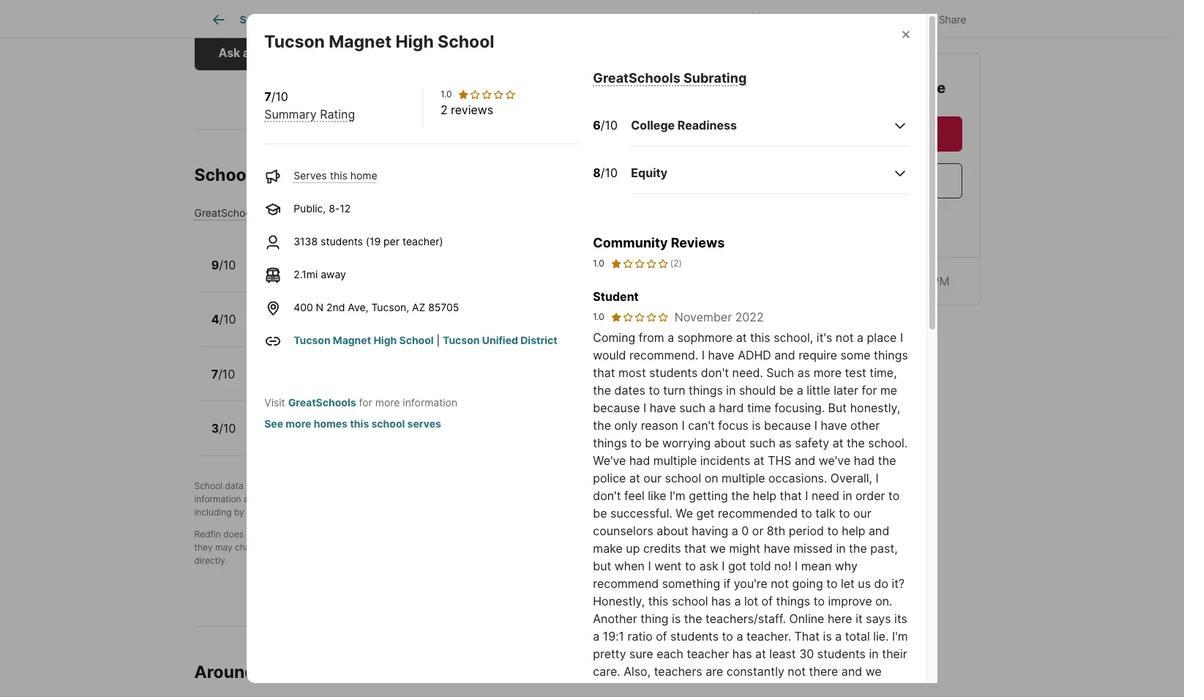 Task type: describe. For each thing, give the bounding box(es) containing it.
0 vertical spatial we
[[710, 541, 726, 556]]

boundaries
[[487, 528, 534, 539]]

enrollment
[[501, 542, 545, 553]]

in up hard
[[727, 383, 736, 398]]

a up focusing.
[[797, 383, 804, 398]]

time
[[747, 401, 772, 415]]

greatschools inside , a nonprofit organization. redfin recommends buyers and renters use greatschools information and ratings as a
[[655, 480, 711, 491]]

not inside school service boundaries are intended to be used as a reference only; they may change and are not
[[302, 542, 315, 553]]

a inside school service boundaries are intended to be used as a reference only; they may change and are not
[[649, 528, 654, 539]]

a up recommend.
[[668, 330, 674, 345]]

as up ths
[[779, 436, 792, 450]]

3 /10
[[211, 421, 236, 436]]

the left the dates
[[593, 383, 611, 398]]

1 vertical spatial are
[[286, 542, 299, 553]]

public, inside sam hughes elementary school public, prek-5 • serves this home • 0.7mi
[[252, 267, 285, 280]]

i right no!
[[795, 559, 798, 573]]

at left ths
[[754, 453, 765, 468]]

8 /10
[[593, 165, 618, 180]]

around
[[194, 662, 255, 682]]

1 vertical spatial about
[[657, 524, 689, 538]]

this up thing
[[649, 594, 669, 608]]

lot
[[745, 594, 759, 608]]

equity
[[631, 165, 668, 180]]

0 vertical spatial our
[[644, 471, 662, 485]]

things up online
[[776, 594, 811, 608]]

1.0 for november
[[593, 311, 605, 322]]

a down teachers/staff.
[[737, 629, 743, 644]]

• right the 5
[[323, 267, 329, 280]]

honestly,
[[851, 401, 901, 415]]

at up 'adhd'
[[736, 330, 747, 345]]

and up "such"
[[775, 348, 796, 362]]

12 inside tucson magnet high school dialog
[[340, 202, 351, 215]]

ask a question
[[219, 45, 302, 60]]

rating inside 7 /10 summary rating
[[320, 107, 355, 122]]

and up desired
[[588, 480, 603, 491]]

serves inside tucson magnet high school dialog
[[294, 169, 327, 182]]

is right that at the right bottom
[[823, 629, 832, 644]]

this up guaranteed
[[354, 528, 370, 539]]

as down the 'require'
[[798, 365, 811, 380]]

greatschools up 9 /10
[[194, 206, 259, 219]]

school down the something
[[672, 594, 708, 608]]

1 vertical spatial of
[[656, 629, 667, 644]]

school inside first step, and conduct their own investigation to determine their desired schools or school districts, including by contacting and visiting the schools themselves.
[[661, 493, 688, 504]]

to left let
[[827, 576, 838, 591]]

for up 'see more homes this school serves' at the left bottom of page
[[359, 396, 373, 409]]

rating 1.0 out of 5 element for 2 reviews
[[458, 89, 517, 100]]

and down "safety"
[[795, 453, 816, 468]]

there
[[809, 664, 839, 679]]

• left 1.5mi
[[403, 322, 409, 334]]

make
[[593, 541, 623, 556]]

1 vertical spatial i'm
[[893, 629, 908, 644]]

7 /10
[[211, 366, 235, 381]]

public, inside tucson magnet high school dialog
[[294, 202, 326, 215]]

7 for 7 /10
[[211, 366, 218, 381]]

students down total
[[818, 647, 866, 661]]

/10 for 7 /10 summary rating
[[271, 89, 288, 104]]

directly.
[[194, 555, 227, 566]]

missed
[[794, 541, 833, 556]]

like
[[648, 488, 667, 503]]

1 vertical spatial has
[[733, 647, 752, 661]]

endorse
[[262, 528, 296, 539]]

students up turn
[[650, 365, 698, 380]]

i up order
[[876, 471, 879, 485]]

0 vertical spatial are
[[536, 528, 549, 539]]

a down "here"
[[836, 629, 842, 644]]

7 /10 summary rating
[[264, 89, 355, 122]]

• left 1.0mi
[[394, 431, 400, 443]]

own
[[430, 493, 448, 504]]

thing
[[641, 611, 669, 626]]

summary inside 7 /10 summary rating
[[264, 107, 317, 122]]

the down the school.
[[878, 453, 897, 468]]

0 horizontal spatial or
[[299, 528, 307, 539]]

the down constantly
[[751, 682, 769, 696]]

6 /10
[[593, 118, 618, 132]]

organization.
[[415, 480, 469, 491]]

the down the something
[[684, 611, 703, 626]]

have down sophmore at the right of the page
[[708, 348, 735, 362]]

when
[[615, 559, 645, 573]]

fees tab
[[454, 2, 509, 37]]

2 had from the left
[[854, 453, 875, 468]]

honestly,
[[593, 594, 645, 608]]

school left the data
[[194, 480, 223, 491]]

desired
[[582, 493, 613, 504]]

you're
[[734, 576, 768, 591]]

or inside first step, and conduct their own investigation to determine their desired schools or school districts, including by contacting and visiting the schools themselves.
[[650, 493, 658, 504]]

redfin inside , a nonprofit organization. redfin recommends buyers and renters use greatschools information and ratings as a
[[471, 480, 498, 491]]

tucson right |
[[443, 334, 480, 346]]

safety
[[795, 436, 830, 450]]

ths
[[768, 453, 792, 468]]

first step, and conduct their own investigation to determine their desired schools or school districts, including by contacting and visiting the schools themselves.
[[194, 493, 726, 517]]

request
[[824, 127, 871, 141]]

high for tucson magnet high school | tucson unified district
[[374, 334, 397, 346]]

it?
[[892, 576, 905, 591]]

we
[[676, 506, 693, 521]]

school up went
[[639, 542, 666, 553]]

i right place
[[901, 330, 904, 345]]

/10 for 7 /10
[[218, 366, 235, 381]]

and up contacting
[[244, 493, 259, 504]]

for down constantly
[[733, 682, 748, 696]]

including
[[194, 506, 232, 517]]

2 reviews
[[441, 103, 494, 117]]

i left got at the bottom
[[722, 559, 725, 573]]

2 vertical spatial that
[[685, 541, 707, 556]]

greatschools up college
[[593, 70, 681, 86]]

coming from a sophmore at this school, it's not a place i would recommend. i have adhd and require some things that most students don't need. such as more test time, the dates to turn things in should be a little later for me because i have such a hard time focusing. but honestly, the only reason i can't focus is because i have other things to be worrying about such as safety at the school. we've had multiple incidents at ths and we've had the police at our school on multiple occasions. overall, i don't feel like i'm getting the help that i need in order to be successful. we get recommended to talk to our counselors about having a 0 or 8th period to help and make up credits that we might have missed in the past, but when i went to ask i got told no! i mean why recommend something if you're not going to let us do it? honestly, this school has a lot of things to improve on. another thing is the teachers/staff. online here it says its a 19:1 ratio of students to a teacher. that is a total lie. i'm pretty sure each teacher has at least 30 students in their care. also, teachers are constantly not there and we need substitutes. i mean for the firs
[[593, 330, 909, 697]]

the left only
[[593, 418, 611, 433]]

tucson for tucson magnet high school | tucson unified district
[[294, 334, 331, 346]]

magnet for tucson magnet high school
[[329, 32, 392, 52]]

greatschools summary rating
[[194, 206, 342, 219]]

not down the '30'
[[788, 664, 806, 679]]

/10 for 6 /10
[[601, 118, 618, 132]]

0 vertical spatial because
[[593, 401, 640, 415]]

going
[[793, 576, 823, 591]]

3138
[[294, 235, 318, 248]]

1 vertical spatial schools
[[194, 165, 261, 185]]

not up change
[[246, 528, 260, 539]]

fees
[[470, 13, 493, 26]]

have down 8th
[[764, 541, 791, 556]]

contacting
[[247, 506, 291, 517]]

away
[[321, 268, 346, 280]]

have down but
[[821, 418, 848, 433]]

4
[[211, 312, 219, 327]]

0 vertical spatial need
[[812, 488, 840, 503]]

1 vertical spatial the
[[259, 662, 291, 682]]

be down desired
[[593, 506, 607, 521]]

0 vertical spatial multiple
[[654, 453, 697, 468]]

may
[[215, 542, 233, 553]]

are inside coming from a sophmore at this school, it's not a place i would recommend. i have adhd and require some things that most students don't need. such as more test time, the dates to turn things in should be a little later for me because i have such a hard time focusing. but honestly, the only reason i can't focus is because i have other things to be worrying about such as safety at the school. we've had multiple incidents at ths and we've had the police at our school on multiple occasions. overall, i don't feel like i'm getting the help that i need in order to be successful. we get recommended to talk to our counselors about having a 0 or 8th period to help and make up credits that we might have missed in the past, but when i went to ask i got told no! i mean why recommend something if you're not going to let us do it? honestly, this school has a lot of things to improve on. another thing is the teachers/staff. online here it says its a 19:1 ratio of students to a teacher. that is a total lie. i'm pretty sure each teacher has at least 30 students in their care. also, teachers are constantly not there and we need substitutes. i mean for the firs
[[706, 664, 724, 679]]

greatschools up step,
[[307, 480, 363, 491]]

test
[[845, 365, 867, 380]]

to inside school service boundaries are intended to be used as a reference only; they may change and are not
[[591, 528, 599, 539]]

be inside guaranteed to be accurate. to verify school enrollment eligibility, contact the school district directly.
[[379, 542, 389, 553]]

0 vertical spatial schools
[[615, 493, 647, 504]]

public, inside mansfeld middle school public, 6-8 • serves this home • 1.5mi
[[252, 322, 285, 334]]

0 horizontal spatial need
[[593, 682, 621, 696]]

adhd
[[738, 348, 772, 362]]

a left the first
[[305, 493, 310, 504]]

schools inside tab
[[608, 13, 647, 26]]

0 horizontal spatial i'm
[[670, 488, 686, 503]]

is right the data
[[246, 480, 253, 491]]

1 had from the left
[[630, 453, 650, 468]]

i up reason
[[644, 401, 647, 415]]

x-out
[[860, 13, 888, 25]]

this inside mansfeld middle school public, 6-8 • serves this home • 1.5mi
[[353, 322, 370, 334]]

in up the why
[[836, 541, 846, 556]]

a left lot
[[735, 594, 741, 608]]

information.
[[372, 528, 421, 539]]

more up 'see more homes this school serves' at the left bottom of page
[[375, 396, 400, 409]]

9:00
[[852, 274, 877, 288]]

tucson magnet high school link
[[294, 334, 434, 346]]

share
[[939, 13, 967, 25]]

school inside catalina high magnet school public, 8-12 • nearby school • 1.0mi
[[359, 431, 391, 443]]

call button
[[335, 35, 482, 70]]

0 horizontal spatial their
[[409, 493, 428, 504]]

for right out at the top of the page
[[262, 7, 280, 22]]

1 horizontal spatial such
[[750, 436, 776, 450]]

each
[[657, 647, 684, 661]]

this up 'adhd'
[[751, 330, 771, 345]]

5
[[314, 267, 320, 280]]

the inside first step, and conduct their own investigation to determine their desired schools or school districts, including by contacting and visiting the schools themselves.
[[343, 506, 357, 517]]

1 horizontal spatial multiple
[[722, 471, 766, 485]]

its
[[895, 611, 908, 626]]

school inside school service boundaries are intended to be used as a reference only; they may change and are not
[[424, 528, 452, 539]]

0 horizontal spatial has
[[712, 594, 731, 608]]

unified
[[482, 334, 518, 346]]

to right talk
[[839, 506, 850, 521]]

guarantee
[[310, 528, 352, 539]]

tucson magnet high school
[[264, 32, 495, 52]]

1 vertical spatial rating 1.0 out of 5 element
[[611, 257, 669, 270]]

as inside school service boundaries are intended to be used as a reference only; they may change and are not
[[637, 528, 647, 539]]

for up honestly,
[[862, 383, 877, 398]]

have up reason
[[650, 401, 676, 415]]

6
[[593, 118, 601, 132]]

more right the see
[[286, 417, 311, 430]]

0 vertical spatial mean
[[801, 559, 832, 573]]

0
[[742, 524, 749, 538]]

/10 for 4 /10
[[219, 312, 236, 327]]

students up teacher
[[671, 629, 719, 644]]

1.0mi
[[402, 431, 427, 443]]

might
[[730, 541, 761, 556]]

• right 6-
[[308, 322, 314, 334]]

a up some
[[857, 330, 864, 345]]

i down the teachers
[[692, 682, 696, 696]]

0 vertical spatial the
[[829, 79, 857, 97]]

out
[[237, 7, 259, 22]]

school service boundaries are intended to be used as a reference only; they may change and are not
[[194, 528, 719, 553]]

a left 19:1 on the right of the page
[[593, 629, 600, 644]]

such
[[767, 365, 795, 380]]

can't
[[688, 418, 715, 433]]

community reviews
[[593, 235, 725, 250]]

november
[[675, 310, 732, 324]]

1 vertical spatial mean
[[699, 682, 729, 696]]

to down talk
[[828, 524, 839, 538]]

catalina
[[252, 415, 300, 429]]

ask
[[700, 559, 719, 573]]

/10 for 8 /10
[[601, 165, 618, 180]]

is right thing
[[672, 611, 681, 626]]

to right order
[[889, 488, 900, 503]]

place
[[867, 330, 897, 345]]

redfin does not endorse or guarantee this information.
[[194, 528, 421, 539]]

12 inside catalina high magnet school public, 8-12 • nearby school • 1.0mi
[[299, 431, 309, 443]]

if
[[724, 576, 731, 591]]

magnet inside catalina high magnet school public, 8-12 • nearby school • 1.0mi
[[332, 415, 376, 429]]

x-
[[860, 13, 871, 25]]

0 vertical spatial help
[[753, 488, 777, 503]]

school left on
[[665, 471, 702, 485]]

0 horizontal spatial schools
[[359, 506, 391, 517]]

search
[[240, 13, 275, 26]]

also,
[[624, 664, 651, 679]]

in down overall,
[[843, 488, 853, 503]]

school left |
[[399, 334, 434, 346]]

eligibility,
[[548, 542, 586, 553]]

0 horizontal spatial benedictine
[[295, 662, 394, 682]]

more right search
[[283, 7, 316, 22]]

school inside mansfeld middle school public, 6-8 • serves this home • 1.5mi
[[350, 305, 389, 320]]

college
[[631, 118, 675, 132]]

school down service
[[471, 542, 499, 553]]

to left turn
[[649, 383, 660, 398]]

school inside sam hughes elementary school public, prek-5 • serves this home • 0.7mi
[[395, 251, 435, 266]]

visit greatschools for more information
[[264, 396, 458, 409]]

i down occasions.
[[806, 488, 809, 503]]

7 for 7 /10 summary rating
[[264, 89, 271, 104]]

things up we've in the bottom right of the page
[[593, 436, 627, 450]]

public, inside catalina high magnet school public, 8-12 • nearby school • 1.0mi
[[252, 431, 285, 443]]

serves inside mansfeld middle school public, 6-8 • serves this home • 1.5mi
[[316, 322, 350, 334]]

and right "there"
[[842, 664, 863, 679]]

later
[[834, 383, 859, 398]]

it's
[[817, 330, 833, 345]]

and up redfin does not endorse or guarantee this information.
[[293, 506, 309, 517]]

step,
[[331, 493, 352, 504]]

tucson for tucson magnet high school
[[264, 32, 325, 52]]

• down homes
[[312, 431, 318, 443]]

i down sophmore at the right of the page
[[702, 348, 705, 362]]

a inside send a message button
[[851, 174, 858, 188]]

favorite
[[770, 13, 809, 25]]

provided
[[255, 480, 292, 491]]

serves inside sam hughes elementary school public, prek-5 • serves this home • 0.7mi
[[332, 267, 365, 280]]

0 vertical spatial don't
[[701, 365, 729, 380]]

to up the something
[[685, 559, 696, 573]]

be down "such"
[[780, 383, 794, 398]]

2.1mi away
[[294, 268, 346, 280]]

in down lie.
[[869, 647, 879, 661]]



Task type: locate. For each thing, give the bounding box(es) containing it.
has up constantly
[[733, 647, 752, 661]]

tucson magnet high school | tucson unified district
[[294, 334, 558, 346]]

400
[[294, 301, 313, 313]]

is down time on the bottom of the page
[[752, 418, 761, 433]]

not right it's on the right of page
[[836, 330, 854, 345]]

to down teachers/staff.
[[722, 629, 734, 644]]

1 horizontal spatial of
[[762, 594, 773, 608]]

9
[[211, 257, 219, 272]]

0 horizontal spatial 12
[[299, 431, 309, 443]]

the down step,
[[343, 506, 357, 517]]

•
[[323, 267, 329, 280], [418, 267, 424, 280], [308, 322, 314, 334], [403, 322, 409, 334], [312, 431, 318, 443], [394, 431, 400, 443]]

school down fees
[[438, 32, 495, 52]]

0 horizontal spatial had
[[630, 453, 650, 468]]

coming
[[593, 330, 636, 345]]

1 vertical spatial benedictine
[[295, 662, 394, 682]]

because up only
[[593, 401, 640, 415]]

pm
[[932, 274, 950, 288]]

why
[[835, 559, 858, 573]]

x-out button
[[827, 3, 900, 33]]

2 vertical spatial magnet
[[332, 415, 376, 429]]

8 down 400
[[299, 322, 305, 334]]

turn
[[663, 383, 686, 398]]

0 vertical spatial by
[[294, 480, 304, 491]]

schools down renters
[[615, 493, 647, 504]]

to down information.
[[368, 542, 376, 553]]

/10
[[271, 89, 288, 104], [601, 118, 618, 132], [601, 165, 618, 180], [219, 257, 236, 272], [219, 312, 236, 327], [218, 366, 235, 381], [219, 421, 236, 436]]

1 horizontal spatial 12
[[340, 202, 351, 215]]

mean down the missed on the bottom
[[801, 559, 832, 573]]

8 inside mansfeld middle school public, 6-8 • serves this home • 1.5mi
[[299, 322, 305, 334]]

high for tucson magnet high school
[[396, 32, 434, 52]]

tab list containing search
[[194, 0, 675, 37]]

this down 'ave,' in the top of the page
[[353, 322, 370, 334]]

a right ,
[[368, 480, 373, 491]]

a inside "ask a question" button
[[243, 45, 250, 60]]

1 horizontal spatial the
[[829, 79, 857, 97]]

a
[[243, 45, 250, 60], [874, 127, 881, 141], [851, 174, 858, 188], [668, 330, 674, 345], [857, 330, 864, 345], [797, 383, 804, 398], [709, 401, 716, 415], [368, 480, 373, 491], [305, 493, 310, 504], [732, 524, 739, 538], [649, 528, 654, 539], [735, 594, 741, 608], [593, 629, 600, 644], [737, 629, 743, 644], [836, 629, 842, 644]]

/10 left college
[[601, 118, 618, 132]]

rating 1.0 out of 5 element
[[458, 89, 517, 100], [611, 257, 669, 270], [611, 311, 669, 323]]

at up feel
[[630, 471, 640, 485]]

reviews
[[671, 235, 725, 250]]

information inside tucson magnet high school dialog
[[403, 396, 458, 409]]

guaranteed
[[318, 542, 365, 553]]

1 vertical spatial need
[[593, 682, 621, 696]]

a inside request a tour 'button'
[[874, 127, 881, 141]]

this up public, 8-12
[[330, 169, 348, 182]]

themselves.
[[394, 506, 444, 517]]

0 horizontal spatial schools
[[194, 165, 261, 185]]

the up request
[[829, 79, 857, 97]]

i up "safety"
[[815, 418, 818, 433]]

school down teacher)
[[395, 251, 435, 266]]

floor plans tab
[[369, 2, 454, 37]]

improve
[[828, 594, 873, 608]]

about down focus at the right of page
[[714, 436, 746, 450]]

home down "tucson,"
[[373, 322, 400, 334]]

request a tour button
[[768, 116, 962, 152]]

1 horizontal spatial i'm
[[893, 629, 908, 644]]

favorite button
[[738, 3, 821, 33]]

police
[[593, 471, 626, 485]]

our down order
[[854, 506, 872, 521]]

see more homes this school serves link
[[264, 417, 441, 430]]

schools tab
[[592, 2, 663, 37]]

greatschools up homes
[[288, 396, 356, 409]]

be inside school service boundaries are intended to be used as a reference only; they may change and are not
[[602, 528, 612, 539]]

1 horizontal spatial by
[[294, 480, 304, 491]]

schools down 'conduct'
[[359, 506, 391, 517]]

need.
[[733, 365, 764, 380]]

1 vertical spatial 8-
[[287, 431, 299, 443]]

rating 1.0 out of 5 element up from
[[611, 311, 669, 323]]

0 vertical spatial has
[[712, 594, 731, 608]]

district
[[521, 334, 558, 346]]

1 horizontal spatial redfin
[[471, 480, 498, 491]]

tucson magnet high school element
[[264, 14, 512, 53]]

1 horizontal spatial 7
[[264, 89, 271, 104]]

because
[[593, 401, 640, 415], [764, 418, 811, 433]]

2 vertical spatial are
[[706, 664, 724, 679]]

things
[[874, 348, 909, 362], [689, 383, 723, 398], [593, 436, 627, 450], [776, 594, 811, 608]]

prek-
[[287, 267, 314, 280]]

0 vertical spatial summary
[[264, 107, 317, 122]]

their inside coming from a sophmore at this school, it's not a place i would recommend. i have adhd and require some things that most students don't need. such as more test time, the dates to turn things in should be a little later for me because i have such a hard time focusing. but honestly, the only reason i can't focus is because i have other things to be worrying about such as safety at the school. we've had multiple incidents at ths and we've had the police at our school on multiple occasions. overall, i don't feel like i'm getting the help that i need in order to be successful. we get recommended to talk to our counselors about having a 0 or 8th period to help and make up credits that we might have missed in the past, but when i went to ask i got told no! i mean why recommend something if you're not going to let us do it? honestly, this school has a lot of things to improve on. another thing is the teachers/staff. online here it says its a 19:1 ratio of students to a teacher. that is a total lie. i'm pretty sure each teacher has at least 30 students in their care. also, teachers are constantly not there and we need substitutes. i mean for the firs
[[882, 647, 908, 661]]

to inside guaranteed to be accurate. to verify school enrollment eligibility, contact the school district directly.
[[368, 542, 376, 553]]

1 vertical spatial high
[[374, 334, 397, 346]]

help
[[753, 488, 777, 503], [842, 524, 866, 538]]

1 vertical spatial home
[[388, 267, 416, 280]]

greatschools summary rating link
[[194, 206, 342, 219]]

total
[[846, 629, 870, 644]]

verify
[[446, 542, 469, 553]]

to up period
[[801, 506, 813, 521]]

recommends
[[500, 480, 554, 491]]

1 horizontal spatial schools
[[608, 13, 647, 26]]

mean down teacher
[[699, 682, 729, 696]]

0 vertical spatial magnet
[[329, 32, 392, 52]]

1.0 for 2
[[441, 89, 452, 100]]

not down no!
[[771, 576, 789, 591]]

1 vertical spatial because
[[764, 418, 811, 433]]

3138 students (19 per teacher)
[[294, 235, 443, 248]]

0 vertical spatial that
[[593, 365, 615, 380]]

1 horizontal spatial or
[[650, 493, 658, 504]]

1 horizontal spatial information
[[319, 7, 394, 22]]

• left 0.7mi
[[418, 267, 424, 280]]

i left went
[[648, 559, 651, 573]]

0 horizontal spatial because
[[593, 401, 640, 415]]

this inside sam hughes elementary school public, prek-5 • serves this home • 0.7mi
[[368, 267, 386, 280]]

in
[[727, 383, 736, 398], [843, 488, 853, 503], [836, 541, 846, 556], [869, 647, 879, 661]]

2 horizontal spatial are
[[706, 664, 724, 679]]

to down "going"
[[814, 594, 825, 608]]

7 inside 7 /10 summary rating
[[264, 89, 271, 104]]

2 horizontal spatial that
[[780, 488, 802, 503]]

greatschools subrating link
[[593, 70, 747, 86]]

0 horizontal spatial redfin
[[194, 528, 221, 539]]

schools up greatschools subrating
[[608, 13, 647, 26]]

send
[[819, 174, 848, 188]]

1 horizontal spatial mean
[[801, 559, 832, 573]]

1 vertical spatial redfin
[[194, 528, 221, 539]]

/10 up summary rating link
[[271, 89, 288, 104]]

tucson magnet high school dialog
[[247, 14, 938, 697]]

1 horizontal spatial that
[[685, 541, 707, 556]]

1 horizontal spatial 8-
[[329, 202, 340, 215]]

0 horizontal spatial such
[[680, 401, 706, 415]]

/10 left sam
[[219, 257, 236, 272]]

school inside catalina high magnet school public, 8-12 • nearby school • 1.0mi
[[378, 415, 418, 429]]

the inside guaranteed to be accurate. to verify school enrollment eligibility, contact the school district directly.
[[623, 542, 636, 553]]

1 vertical spatial that
[[780, 488, 802, 503]]

as right ratings at the left of the page
[[293, 493, 302, 504]]

0 vertical spatial rating 1.0 out of 5 element
[[458, 89, 517, 100]]

and inside school service boundaries are intended to be used as a reference only; they may change and are not
[[268, 542, 284, 553]]

2 vertical spatial information
[[194, 493, 241, 504]]

1 vertical spatial multiple
[[722, 471, 766, 485]]

2 horizontal spatial or
[[753, 524, 764, 538]]

floor
[[385, 13, 409, 26]]

ratio
[[628, 629, 653, 644]]

buyers
[[557, 480, 585, 491]]

0 vertical spatial i'm
[[670, 488, 686, 503]]

november 2022
[[675, 310, 764, 324]]

1 horizontal spatial help
[[842, 524, 866, 538]]

by inside first step, and conduct their own investigation to determine their desired schools or school districts, including by contacting and visiting the schools themselves.
[[234, 506, 244, 517]]

districts,
[[690, 493, 726, 504]]

0 horizontal spatial our
[[644, 471, 662, 485]]

determine
[[516, 493, 558, 504]]

school data is provided by greatschools
[[194, 480, 363, 491]]

school down "see more homes this school serves" link
[[359, 431, 391, 443]]

0 vertical spatial high
[[396, 32, 434, 52]]

0 vertical spatial of
[[762, 594, 773, 608]]

greatschools
[[593, 70, 681, 86], [194, 206, 259, 219], [288, 396, 356, 409], [307, 480, 363, 491], [655, 480, 711, 491]]

do
[[875, 576, 889, 591]]

catalina high magnet school public, 8-12 • nearby school • 1.0mi
[[252, 415, 427, 443]]

high down floor plans
[[396, 32, 434, 52]]

high inside tucson magnet high school element
[[396, 32, 434, 52]]

6-
[[287, 322, 299, 334]]

of right lot
[[762, 594, 773, 608]]

magnet down overview
[[329, 32, 392, 52]]

to
[[649, 383, 660, 398], [631, 436, 642, 450], [889, 488, 900, 503], [505, 493, 514, 504], [801, 506, 813, 521], [839, 506, 850, 521], [828, 524, 839, 538], [591, 528, 599, 539], [368, 542, 376, 553], [685, 559, 696, 573], [827, 576, 838, 591], [814, 594, 825, 608], [722, 629, 734, 644]]

because down focusing.
[[764, 418, 811, 433]]

or inside coming from a sophmore at this school, it's not a place i would recommend. i have adhd and require some things that most students don't need. such as more test time, the dates to turn things in should be a little later for me because i have such a hard time focusing. but honestly, the only reason i can't focus is because i have other things to be worrying about such as safety at the school. we've had multiple incidents at ths and we've had the police at our school on multiple occasions. overall, i don't feel like i'm getting the help that i need in order to be successful. we get recommended to talk to our counselors about having a 0 or 8th period to help and make up credits that we might have missed in the past, but when i went to ask i got told no! i mean why recommend something if you're not going to let us do it? honestly, this school has a lot of things to improve on. another thing is the teachers/staff. online here it says its a 19:1 ratio of students to a teacher. that is a total lie. i'm pretty sure each teacher has at least 30 students in their care. also, teachers are constantly not there and we need substitutes. i mean for the firs
[[753, 524, 764, 538]]

1 horizontal spatial because
[[764, 418, 811, 433]]

a left 0
[[732, 524, 739, 538]]

0 vertical spatial 1.0
[[441, 89, 452, 100]]

this down visit greatschools for more information
[[350, 417, 369, 430]]

other
[[851, 418, 880, 433]]

az
[[412, 301, 426, 313]]

information for visit greatschools for more information
[[403, 396, 458, 409]]

8- inside catalina high magnet school public, 8-12 • nearby school • 1.0mi
[[287, 431, 299, 443]]

8 inside tucson magnet high school dialog
[[593, 165, 601, 180]]

multiple down worrying
[[654, 453, 697, 468]]

tucson down 'middle'
[[294, 334, 331, 346]]

information for reach out for more information
[[319, 7, 394, 22]]

at up constantly
[[756, 647, 766, 661]]

home inside tucson magnet high school dialog
[[351, 169, 378, 182]]

1 vertical spatial magnet
[[333, 334, 371, 346]]

amenities tab
[[509, 2, 592, 37]]

that
[[795, 629, 820, 644]]

rating 1.0 out of 5 element for november 2022
[[611, 311, 669, 323]]

contact
[[589, 542, 620, 553]]

1 horizontal spatial their
[[561, 493, 580, 504]]

high down greatschools link
[[302, 415, 329, 429]]

as up up
[[637, 528, 647, 539]]

greatschools link
[[288, 396, 356, 409]]

1 horizontal spatial had
[[854, 453, 875, 468]]

reason
[[641, 418, 679, 433]]

overview tab
[[291, 2, 369, 37]]

1 vertical spatial such
[[750, 436, 776, 450]]

greatschools up the we
[[655, 480, 711, 491]]

0 vertical spatial about
[[714, 436, 746, 450]]

about up district
[[657, 524, 689, 538]]

overview
[[307, 13, 353, 26]]

rating 1.0 out of 5 element up reviews
[[458, 89, 517, 100]]

student
[[593, 289, 639, 304]]

floor plans
[[385, 13, 438, 26]]

1 horizontal spatial 8
[[593, 165, 601, 180]]

19:1
[[603, 629, 625, 644]]

more inside coming from a sophmore at this school, it's not a place i would recommend. i have adhd and require some things that most students don't need. such as more test time, the dates to turn things in should be a little later for me because i have such a hard time focusing. but honestly, the only reason i can't focus is because i have other things to be worrying about such as safety at the school. we've had multiple incidents at ths and we've had the police at our school on multiple occasions. overall, i don't feel like i'm getting the help that i need in order to be successful. we get recommended to talk to our counselors about having a 0 or 8th period to help and make up credits that we might have missed in the past, but when i went to ask i got told no! i mean why recommend something if you're not going to let us do it? honestly, this school has a lot of things to improve on. another thing is the teachers/staff. online here it says its a 19:1 ratio of students to a teacher. that is a total lie. i'm pretty sure each teacher has at least 30 students in their care. also, teachers are constantly not there and we need substitutes. i mean for the firs
[[814, 365, 842, 380]]

the right around
[[259, 662, 291, 682]]

require
[[799, 348, 838, 362]]

to down recommends
[[505, 493, 514, 504]]

and down ,
[[354, 493, 370, 504]]

0 horizontal spatial 8
[[299, 322, 305, 334]]

get
[[697, 506, 715, 521]]

0 horizontal spatial of
[[656, 629, 667, 644]]

magnet for tucson magnet high school | tucson unified district
[[333, 334, 371, 346]]

1 horizontal spatial has
[[733, 647, 752, 661]]

the down other
[[847, 436, 865, 450]]

8- inside tucson magnet high school dialog
[[329, 202, 340, 215]]

and down endorse
[[268, 542, 284, 553]]

1 vertical spatial rating
[[311, 206, 342, 219]]

1 horizontal spatial need
[[812, 488, 840, 503]]

1 vertical spatial help
[[842, 524, 866, 538]]

we down lie.
[[866, 664, 882, 679]]

1 vertical spatial don't
[[593, 488, 621, 503]]

had up "use"
[[630, 453, 650, 468]]

home inside mansfeld middle school public, 6-8 • serves this home • 1.5mi
[[373, 322, 400, 334]]

tucson,
[[371, 301, 409, 313]]

investigation
[[450, 493, 503, 504]]

0 vertical spatial rating
[[320, 107, 355, 122]]

1 vertical spatial summary
[[262, 206, 308, 219]]

is
[[752, 418, 761, 433], [246, 480, 253, 491], [672, 611, 681, 626], [823, 629, 832, 644]]

0 vertical spatial benedictine
[[860, 79, 946, 97]]

0 vertical spatial 12
[[340, 202, 351, 215]]

1 vertical spatial serves
[[332, 267, 365, 280]]

8 down 6
[[593, 165, 601, 180]]

0 vertical spatial serves
[[294, 169, 327, 182]]

1 horizontal spatial don't
[[701, 365, 729, 380]]

up
[[626, 541, 640, 556]]

recommended
[[718, 506, 798, 521]]

0 vertical spatial such
[[680, 401, 706, 415]]

0 horizontal spatial don't
[[593, 488, 621, 503]]

our
[[644, 471, 662, 485], [854, 506, 872, 521]]

serves
[[407, 417, 441, 430]]

be down reason
[[645, 436, 659, 450]]

to inside first step, and conduct their own investigation to determine their desired schools or school districts, including by contacting and visiting the schools themselves.
[[505, 493, 514, 504]]

1 vertical spatial we
[[866, 664, 882, 679]]

i up worrying
[[682, 418, 685, 433]]

are
[[536, 528, 549, 539], [286, 542, 299, 553], [706, 664, 724, 679]]

that
[[593, 365, 615, 380], [780, 488, 802, 503], [685, 541, 707, 556]]

1 horizontal spatial our
[[854, 506, 872, 521]]

care.
[[593, 664, 621, 679]]

to down only
[[631, 436, 642, 450]]

past,
[[871, 541, 898, 556]]

8
[[593, 165, 601, 180], [299, 322, 305, 334]]

/10 left the see
[[219, 421, 236, 436]]

home inside sam hughes elementary school public, prek-5 • serves this home • 0.7mi
[[388, 267, 416, 280]]

0 vertical spatial redfin
[[471, 480, 498, 491]]

elementary
[[327, 251, 393, 266]]

1.0 up coming
[[593, 311, 605, 322]]

/10 for 9 /10
[[219, 257, 236, 272]]

1 vertical spatial 8
[[299, 322, 305, 334]]

1 horizontal spatial we
[[866, 664, 882, 679]]

not down redfin does not endorse or guarantee this information.
[[302, 542, 315, 553]]

1 vertical spatial information
[[403, 396, 458, 409]]

0 horizontal spatial that
[[593, 365, 615, 380]]

9 /10
[[211, 257, 236, 272]]

and up past,
[[869, 524, 890, 538]]

/10 for 3 /10
[[219, 421, 236, 436]]

change
[[235, 542, 266, 553]]

0 vertical spatial home
[[351, 169, 378, 182]]

7 down "ask a question" button
[[264, 89, 271, 104]]

information inside , a nonprofit organization. redfin recommends buyers and renters use greatschools information and ratings as a
[[194, 493, 241, 504]]

redfin up they
[[194, 528, 221, 539]]

teachers/staff.
[[706, 611, 786, 626]]

0 horizontal spatial help
[[753, 488, 777, 503]]

as inside , a nonprofit organization. redfin recommends buyers and renters use greatschools information and ratings as a
[[293, 493, 302, 504]]

visit
[[264, 396, 285, 409]]

1 vertical spatial 1.0
[[593, 258, 605, 269]]

high inside catalina high magnet school public, 8-12 • nearby school • 1.0mi
[[302, 415, 329, 429]]

1 vertical spatial 12
[[299, 431, 309, 443]]

public, up 3138
[[294, 202, 326, 215]]

their down lie.
[[882, 647, 908, 661]]

period
[[789, 524, 824, 538]]

school up 1.0mi
[[372, 417, 405, 430]]

service
[[455, 528, 485, 539]]

or right 0
[[753, 524, 764, 538]]

redfin up investigation
[[471, 480, 498, 491]]

conduct
[[372, 493, 406, 504]]

4 /10
[[211, 312, 236, 327]]

guaranteed to be accurate. to verify school enrollment eligibility, contact the school district directly.
[[194, 542, 697, 566]]

things up time,
[[874, 348, 909, 362]]

0 horizontal spatial 7
[[211, 366, 218, 381]]

serves up public, 8-12
[[294, 169, 327, 182]]

help up the why
[[842, 524, 866, 538]]

1 vertical spatial 7
[[211, 366, 218, 381]]

, a nonprofit organization. redfin recommends buyers and renters use greatschools information and ratings as a
[[194, 480, 711, 504]]

school inside tucson magnet high school element
[[438, 32, 495, 52]]

/10 down 4 /10
[[218, 366, 235, 381]]

2 horizontal spatial information
[[403, 396, 458, 409]]

multiple down incidents
[[722, 471, 766, 485]]

here
[[828, 611, 853, 626]]

online
[[790, 611, 825, 626]]

/10 inside 7 /10 summary rating
[[271, 89, 288, 104]]

at up we've
[[833, 436, 844, 450]]

0 horizontal spatial about
[[657, 524, 689, 538]]

things up hard
[[689, 383, 723, 398]]

does
[[223, 528, 244, 539]]

something
[[662, 576, 721, 591]]

says
[[866, 611, 892, 626]]

substitutes.
[[624, 682, 689, 696]]

don't left need.
[[701, 365, 729, 380]]

tab list
[[194, 0, 675, 37]]



Task type: vqa. For each thing, say whether or not it's contained in the screenshot.


